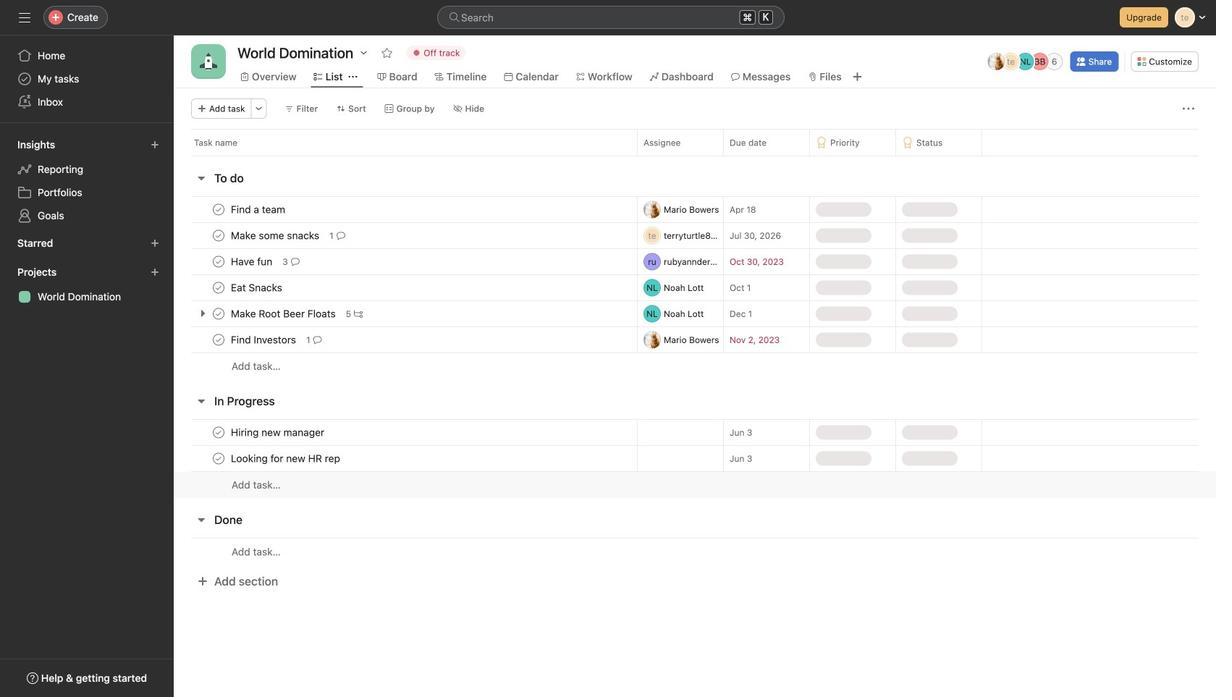 Task type: describe. For each thing, give the bounding box(es) containing it.
new insights image
[[151, 140, 159, 149]]

mark complete image for mark complete checkbox inside looking for new hr rep cell
[[210, 450, 227, 467]]

mark complete image for mark complete option within the the hiring new manager cell
[[210, 424, 227, 441]]

make some snacks cell
[[174, 222, 637, 249]]

find a team cell
[[174, 196, 637, 223]]

add to starred image
[[381, 47, 393, 59]]

task name text field for mark complete option in make some snacks 'cell'
[[228, 228, 324, 243]]

mark complete checkbox for make some snacks 'cell'
[[210, 227, 227, 244]]

5 subtasks image
[[354, 310, 363, 318]]

task name text field for mark complete option within have fun cell
[[228, 255, 277, 269]]

header to do tree grid
[[174, 196, 1217, 379]]

mark complete image for task name text box inside the find a team cell
[[210, 201, 227, 218]]

mark complete image for task name text box within 'eat snacks' cell
[[210, 279, 227, 297]]

mark complete checkbox for find investors cell
[[210, 331, 227, 349]]

1 comment image
[[313, 336, 322, 344]]

projects element
[[0, 259, 174, 311]]

mark complete checkbox inside make root beer floats cell
[[210, 305, 227, 323]]

mark complete checkbox for 'eat snacks' cell
[[210, 279, 227, 297]]

task name text field for mark complete option within the the hiring new manager cell
[[228, 425, 329, 440]]

cell for the hiring new manager cell
[[637, 419, 724, 446]]

mark complete image for task name text box in have fun cell
[[210, 253, 227, 270]]

find investors cell
[[174, 327, 637, 353]]

task name text field for mark complete checkbox within find investors cell
[[228, 333, 301, 347]]

task name text field for mark complete option in 'eat snacks' cell
[[228, 281, 287, 295]]

2 collapse task list for this group image from the top
[[196, 514, 207, 526]]

have fun cell
[[174, 248, 637, 275]]

add tab image
[[852, 71, 864, 83]]

make root beer floats cell
[[174, 301, 637, 327]]

mark complete image for task name text field inside make some snacks 'cell'
[[210, 227, 227, 244]]

add items to starred image
[[151, 239, 159, 248]]

hiring new manager cell
[[174, 419, 637, 446]]

new project or portfolio image
[[151, 268, 159, 277]]

global element
[[0, 35, 174, 122]]



Task type: locate. For each thing, give the bounding box(es) containing it.
collapse task list for this group image
[[196, 395, 207, 407], [196, 514, 207, 526]]

3 mark complete image from the top
[[210, 253, 227, 270]]

0 vertical spatial collapse task list for this group image
[[196, 395, 207, 407]]

cell
[[637, 301, 724, 327], [637, 419, 724, 446], [637, 445, 724, 472]]

eat snacks cell
[[174, 274, 637, 301]]

2 task name text field from the top
[[228, 307, 340, 321]]

mark complete checkbox for have fun cell
[[210, 253, 227, 270]]

mark complete checkbox for looking for new hr rep cell
[[210, 450, 227, 467]]

None field
[[437, 6, 785, 29]]

3 mark complete checkbox from the top
[[210, 253, 227, 270]]

task name text field inside 'eat snacks' cell
[[228, 281, 287, 295]]

rocket image
[[200, 53, 217, 70]]

1 task name text field from the top
[[228, 202, 290, 217]]

mark complete checkbox inside the find a team cell
[[210, 201, 227, 218]]

mark complete image inside make root beer floats cell
[[210, 305, 227, 323]]

1 vertical spatial mark complete checkbox
[[210, 450, 227, 467]]

collapse task list for this group image
[[196, 172, 207, 184]]

4 task name text field from the top
[[228, 452, 345, 466]]

3 task name text field from the top
[[228, 281, 287, 295]]

mark complete checkbox inside find investors cell
[[210, 331, 227, 349]]

3 task name text field from the top
[[228, 333, 301, 347]]

1 mark complete image from the top
[[210, 305, 227, 323]]

3 cell from the top
[[637, 445, 724, 472]]

mark complete image
[[210, 201, 227, 218], [210, 227, 227, 244], [210, 253, 227, 270], [210, 279, 227, 297]]

Task name text field
[[228, 202, 290, 217], [228, 255, 277, 269], [228, 281, 287, 295], [228, 425, 329, 440]]

2 task name text field from the top
[[228, 255, 277, 269]]

6 mark complete checkbox from the top
[[210, 424, 227, 441]]

mark complete image inside the find a team cell
[[210, 201, 227, 218]]

task name text field inside make root beer floats cell
[[228, 307, 340, 321]]

1 mark complete checkbox from the top
[[210, 331, 227, 349]]

mark complete checkbox inside looking for new hr rep cell
[[210, 450, 227, 467]]

task name text field inside find investors cell
[[228, 333, 301, 347]]

mark complete image inside find investors cell
[[210, 331, 227, 349]]

more actions image
[[255, 104, 263, 113]]

Mark complete checkbox
[[210, 331, 227, 349], [210, 450, 227, 467]]

mark complete checkbox inside 'eat snacks' cell
[[210, 279, 227, 297]]

1 task name text field from the top
[[228, 228, 324, 243]]

looking for new hr rep cell
[[174, 445, 637, 472]]

2 mark complete checkbox from the top
[[210, 227, 227, 244]]

1 cell from the top
[[637, 301, 724, 327]]

Mark complete checkbox
[[210, 201, 227, 218], [210, 227, 227, 244], [210, 253, 227, 270], [210, 279, 227, 297], [210, 305, 227, 323], [210, 424, 227, 441]]

task name text field for mark complete checkbox inside looking for new hr rep cell
[[228, 452, 345, 466]]

hide sidebar image
[[19, 12, 30, 23]]

task name text field inside the find a team cell
[[228, 202, 290, 217]]

4 task name text field from the top
[[228, 425, 329, 440]]

insights element
[[0, 132, 174, 230]]

task name text field inside the hiring new manager cell
[[228, 425, 329, 440]]

task name text field for mark complete option within the the find a team cell
[[228, 202, 290, 217]]

1 vertical spatial collapse task list for this group image
[[196, 514, 207, 526]]

2 mark complete image from the top
[[210, 331, 227, 349]]

mark complete checkbox for the find a team cell
[[210, 201, 227, 218]]

expand subtask list for the task make root beer floats image
[[197, 308, 209, 319]]

Task name text field
[[228, 228, 324, 243], [228, 307, 340, 321], [228, 333, 301, 347], [228, 452, 345, 466]]

2 cell from the top
[[637, 419, 724, 446]]

2 mark complete image from the top
[[210, 227, 227, 244]]

mark complete checkbox inside the hiring new manager cell
[[210, 424, 227, 441]]

4 mark complete image from the top
[[210, 450, 227, 467]]

task name text field inside looking for new hr rep cell
[[228, 452, 345, 466]]

mark complete checkbox for the hiring new manager cell
[[210, 424, 227, 441]]

mark complete image inside the hiring new manager cell
[[210, 424, 227, 441]]

mark complete image
[[210, 305, 227, 323], [210, 331, 227, 349], [210, 424, 227, 441], [210, 450, 227, 467]]

mark complete image inside make some snacks 'cell'
[[210, 227, 227, 244]]

4 mark complete image from the top
[[210, 279, 227, 297]]

mark complete image inside have fun cell
[[210, 253, 227, 270]]

3 comments image
[[291, 257, 300, 266]]

2 mark complete checkbox from the top
[[210, 450, 227, 467]]

mark complete image inside 'eat snacks' cell
[[210, 279, 227, 297]]

tab actions image
[[349, 72, 357, 81]]

5 mark complete checkbox from the top
[[210, 305, 227, 323]]

3 mark complete image from the top
[[210, 424, 227, 441]]

task name text field inside have fun cell
[[228, 255, 277, 269]]

1 comment image
[[337, 231, 345, 240]]

0 vertical spatial mark complete checkbox
[[210, 331, 227, 349]]

mark complete checkbox inside make some snacks 'cell'
[[210, 227, 227, 244]]

row
[[174, 129, 1217, 156], [191, 155, 1199, 156], [174, 196, 1217, 223], [174, 222, 1217, 249], [174, 248, 1217, 275], [174, 274, 1217, 301], [174, 301, 1217, 327], [174, 327, 1217, 353], [174, 353, 1217, 379], [174, 419, 1217, 446], [174, 445, 1217, 472], [174, 471, 1217, 498], [174, 538, 1217, 566]]

cell for looking for new hr rep cell
[[637, 445, 724, 472]]

more actions image
[[1183, 103, 1195, 114]]

mark complete image for mark complete checkbox within find investors cell
[[210, 331, 227, 349]]

4 mark complete checkbox from the top
[[210, 279, 227, 297]]

1 mark complete checkbox from the top
[[210, 201, 227, 218]]

task name text field inside make some snacks 'cell'
[[228, 228, 324, 243]]

mark complete image for mark complete option within make root beer floats cell
[[210, 305, 227, 323]]

1 collapse task list for this group image from the top
[[196, 395, 207, 407]]

header in progress tree grid
[[174, 419, 1217, 498]]

mark complete checkbox inside have fun cell
[[210, 253, 227, 270]]

mark complete image inside looking for new hr rep cell
[[210, 450, 227, 467]]

1 mark complete image from the top
[[210, 201, 227, 218]]

Search tasks, projects, and more text field
[[437, 6, 785, 29]]



Task type: vqa. For each thing, say whether or not it's contained in the screenshot.
2nd Organize presentation cell
no



